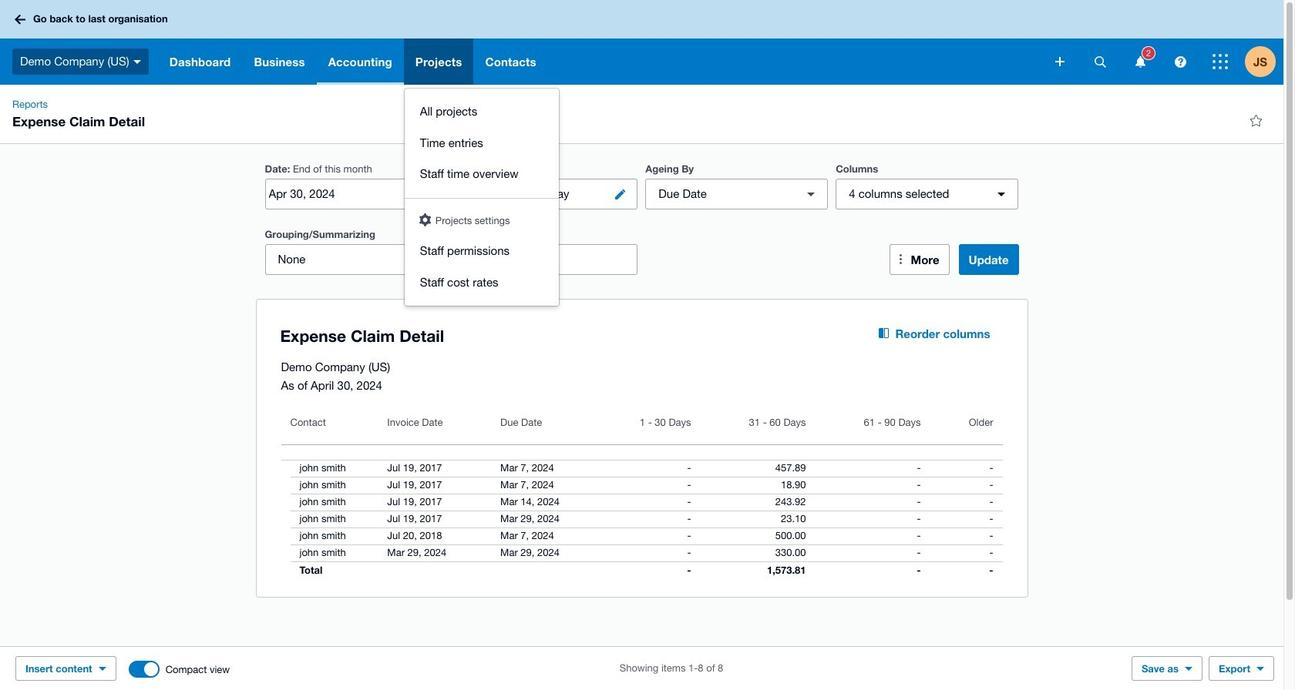 Task type: describe. For each thing, give the bounding box(es) containing it.
Report title field
[[276, 319, 843, 355]]

Select end date field
[[266, 180, 417, 209]]

add to favourites image
[[1241, 105, 1272, 136]]

header image
[[419, 213, 431, 226]]

2 horizontal spatial svg image
[[1213, 54, 1229, 69]]



Task type: locate. For each thing, give the bounding box(es) containing it.
svg image
[[1213, 54, 1229, 69], [1136, 56, 1146, 67], [133, 60, 141, 64]]

report output element
[[281, 408, 1003, 579]]

banner
[[0, 0, 1284, 306]]

0 horizontal spatial svg image
[[133, 60, 141, 64]]

1 horizontal spatial svg image
[[1136, 56, 1146, 67]]

group
[[405, 89, 559, 306]]

svg image
[[15, 14, 25, 24], [1095, 56, 1106, 67], [1175, 56, 1186, 67], [1056, 57, 1065, 66]]

list box
[[405, 89, 559, 306]]



Task type: vqa. For each thing, say whether or not it's contained in the screenshot.
top Favorite icon
no



